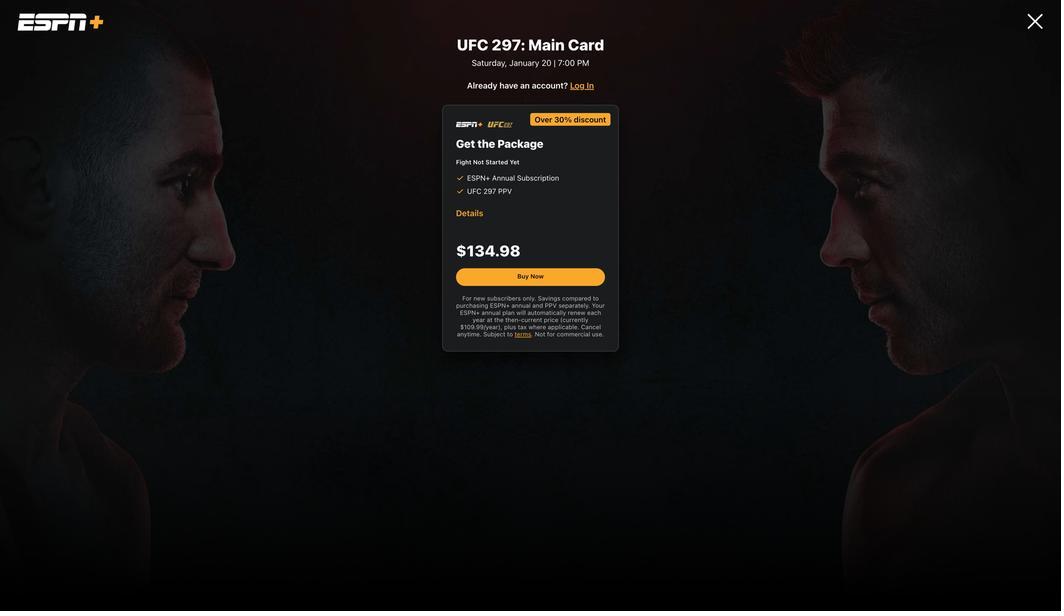 Task type: vqa. For each thing, say whether or not it's contained in the screenshot.
Southern Miss Golden Eagles's roster link
no



Task type: locate. For each thing, give the bounding box(es) containing it.
subject
[[484, 331, 506, 338]]

297:
[[492, 36, 525, 54], [91, 575, 115, 589]]

to up each
[[593, 295, 599, 302]]

then-
[[506, 317, 522, 324]]

0 horizontal spatial 297
[[82, 590, 95, 599]]

savings
[[538, 295, 561, 302]]

at
[[487, 317, 493, 324]]

297: inside ufc 297: strickland vs. du plessis (main card) ufc 297 • ufc
[[91, 575, 115, 589]]

(main
[[254, 575, 285, 589]]

1 vertical spatial 297:
[[91, 575, 115, 589]]

0 vertical spatial 297
[[484, 187, 497, 195]]

297: up •
[[91, 575, 115, 589]]

297
[[484, 187, 497, 195], [82, 590, 95, 599]]

commercial
[[557, 331, 591, 338]]

buy
[[518, 273, 529, 280]]

1 horizontal spatial to
[[593, 295, 599, 302]]

0 vertical spatial to
[[593, 295, 599, 302]]

0 horizontal spatial ppv
[[499, 187, 512, 195]]

already have an account? log in
[[467, 81, 594, 90]]

your
[[592, 302, 605, 309]]

297 left •
[[82, 590, 95, 599]]

yet
[[510, 159, 520, 166]]

.
[[532, 331, 534, 338]]

for
[[547, 331, 555, 338]]

not
[[473, 159, 484, 166], [535, 331, 546, 338]]

1 horizontal spatial annual
[[512, 302, 531, 309]]

have
[[500, 81, 518, 90]]

297: inside ufc 297: main card saturday, january 20 | 7:00 pm
[[492, 36, 525, 54]]

plessis
[[213, 575, 251, 589]]

0 vertical spatial the
[[478, 137, 496, 150]]

297: up january
[[492, 36, 525, 54]]

separately.
[[559, 302, 591, 309]]

cancel
[[581, 324, 601, 331]]

0 horizontal spatial to
[[507, 331, 513, 338]]

annual
[[492, 174, 515, 182]]

for new subscribers only. savings compared to purchasing espn+ annual and ppv separately. your espn+ annual plan will automatically renew each year at the then-current price (currently $109.99/year), plus tax where applicable. cancel anytime. subject to
[[457, 295, 605, 338]]

0 horizontal spatial not
[[473, 159, 484, 166]]

fight not started yet
[[456, 159, 520, 166]]

1 vertical spatial not
[[535, 331, 546, 338]]

du
[[195, 575, 210, 589]]

for
[[463, 295, 472, 302]]

where
[[529, 324, 546, 331]]

0 vertical spatial not
[[473, 159, 484, 166]]

1 vertical spatial 297
[[82, 590, 95, 599]]

ufc for main
[[457, 36, 489, 54]]

1 horizontal spatial 297:
[[492, 36, 525, 54]]

strickland
[[118, 575, 174, 589]]

0 vertical spatial ppv
[[499, 187, 512, 195]]

and
[[533, 302, 544, 309]]

not right the .
[[535, 331, 546, 338]]

to
[[593, 295, 599, 302], [507, 331, 513, 338]]

each
[[588, 309, 602, 317]]

annual
[[512, 302, 531, 309], [482, 309, 501, 317]]

1 horizontal spatial not
[[535, 331, 546, 338]]

ppv
[[499, 187, 512, 195], [545, 302, 557, 309]]

0 horizontal spatial 297:
[[91, 575, 115, 589]]

an
[[521, 81, 530, 90]]

297: for main
[[492, 36, 525, 54]]

automatically
[[528, 309, 567, 317]]

1 horizontal spatial 297
[[484, 187, 497, 195]]

7:00
[[558, 58, 575, 68]]

1 vertical spatial the
[[495, 317, 504, 324]]

297 inside ufc 297: strickland vs. du plessis (main card) ufc 297 • ufc
[[82, 590, 95, 599]]

applicable.
[[548, 324, 580, 331]]

january
[[510, 58, 540, 68]]

0 vertical spatial 297:
[[492, 36, 525, 54]]

log
[[570, 81, 585, 90]]

will
[[517, 309, 526, 317]]

ufc for ppv
[[467, 187, 482, 195]]

terms . not for commercial use.
[[515, 331, 605, 338]]

dialog containing ufc 297: main card
[[0, 0, 1062, 612]]

ufc
[[457, 36, 489, 54], [467, 187, 482, 195], [64, 575, 88, 589], [64, 590, 80, 599], [103, 590, 118, 599]]

espn+
[[467, 174, 490, 182], [490, 302, 510, 309], [460, 309, 480, 317]]

$109.99/year),
[[461, 324, 503, 331]]

1 vertical spatial ppv
[[545, 302, 557, 309]]

renew
[[568, 309, 586, 317]]

log in link
[[570, 81, 594, 90]]

ppv right and
[[545, 302, 557, 309]]

plan
[[503, 309, 515, 317]]

ufc 297: main card saturday, january 20 | 7:00 pm
[[457, 36, 605, 68]]

1 horizontal spatial ppv
[[545, 302, 557, 309]]

not right fight
[[473, 159, 484, 166]]

297 inside dialog
[[484, 187, 497, 195]]

ufc inside ufc 297: main card saturday, january 20 | 7:00 pm
[[457, 36, 489, 54]]

back
[[73, 8, 93, 19]]

subscription
[[517, 174, 559, 182]]

saturday,
[[472, 58, 507, 68]]

the up "fight not started yet"
[[478, 137, 496, 150]]

to left terms
[[507, 331, 513, 338]]

|
[[554, 58, 556, 68]]

ppv down annual
[[499, 187, 512, 195]]

package
[[498, 137, 544, 150]]

main
[[529, 36, 565, 54]]

dialog
[[0, 0, 1062, 612]]

the right at at the left bottom
[[495, 317, 504, 324]]

20
[[542, 58, 552, 68]]

already
[[467, 81, 498, 90]]

use.
[[592, 331, 605, 338]]

card
[[568, 36, 605, 54]]

ufc 297: strickland vs. du plessis (main card) ufc 297 • ufc
[[64, 575, 319, 599]]

1 vertical spatial to
[[507, 331, 513, 338]]

subscribers
[[487, 295, 521, 302]]

the
[[478, 137, 496, 150], [495, 317, 504, 324]]

espn+ up ufc 297 ppv in the left of the page
[[467, 174, 490, 182]]

started
[[486, 159, 508, 166]]

297 down annual
[[484, 187, 497, 195]]



Task type: describe. For each thing, give the bounding box(es) containing it.
espn+ annual subscription
[[467, 174, 559, 182]]

tax
[[518, 324, 527, 331]]

now
[[531, 273, 544, 280]]

purchasing
[[457, 302, 489, 309]]

back link
[[51, 0, 1011, 28]]

details
[[456, 208, 484, 218]]

get the package
[[456, 137, 544, 150]]

terms link
[[515, 331, 532, 338]]

plus
[[504, 324, 517, 331]]

30%
[[555, 115, 572, 124]]

price
[[544, 317, 559, 324]]

details button
[[456, 205, 484, 222]]

espn+ up at at the left bottom
[[490, 302, 510, 309]]

$134.98
[[456, 242, 521, 260]]

vs.
[[177, 575, 192, 589]]

card)
[[288, 575, 319, 589]]

discount
[[574, 115, 607, 124]]

in
[[587, 81, 594, 90]]

the inside the for new subscribers only. savings compared to purchasing espn+ annual and ppv separately. your espn+ annual plan will automatically renew each year at the then-current price (currently $109.99/year), plus tax where applicable. cancel anytime. subject to
[[495, 317, 504, 324]]

current
[[522, 317, 543, 324]]

only.
[[523, 295, 537, 302]]

over
[[535, 115, 553, 124]]

•
[[97, 590, 101, 599]]

ufc 297: strickland vs. du plessis (main card) image
[[51, 28, 1011, 568]]

over 30% discount
[[535, 115, 607, 124]]

0 horizontal spatial annual
[[482, 309, 501, 317]]

fight
[[456, 159, 472, 166]]

$134.98 buy now
[[456, 242, 544, 280]]

new
[[474, 295, 486, 302]]

year
[[473, 317, 485, 324]]

anytime.
[[457, 331, 482, 338]]

terms
[[515, 331, 532, 338]]

account?
[[532, 81, 568, 90]]

pm
[[578, 58, 590, 68]]

297: for strickland
[[91, 575, 115, 589]]

ufc for strickland
[[64, 575, 88, 589]]

buy now link
[[456, 269, 605, 286]]

compared
[[563, 295, 592, 302]]

(currently
[[561, 317, 589, 324]]

get
[[456, 137, 475, 150]]

ufc 297 ppv
[[467, 187, 512, 195]]

ppv inside the for new subscribers only. savings compared to purchasing espn+ annual and ppv separately. your espn+ annual plan will automatically renew each year at the then-current price (currently $109.99/year), plus tax where applicable. cancel anytime. subject to
[[545, 302, 557, 309]]

espn+ down for
[[460, 309, 480, 317]]



